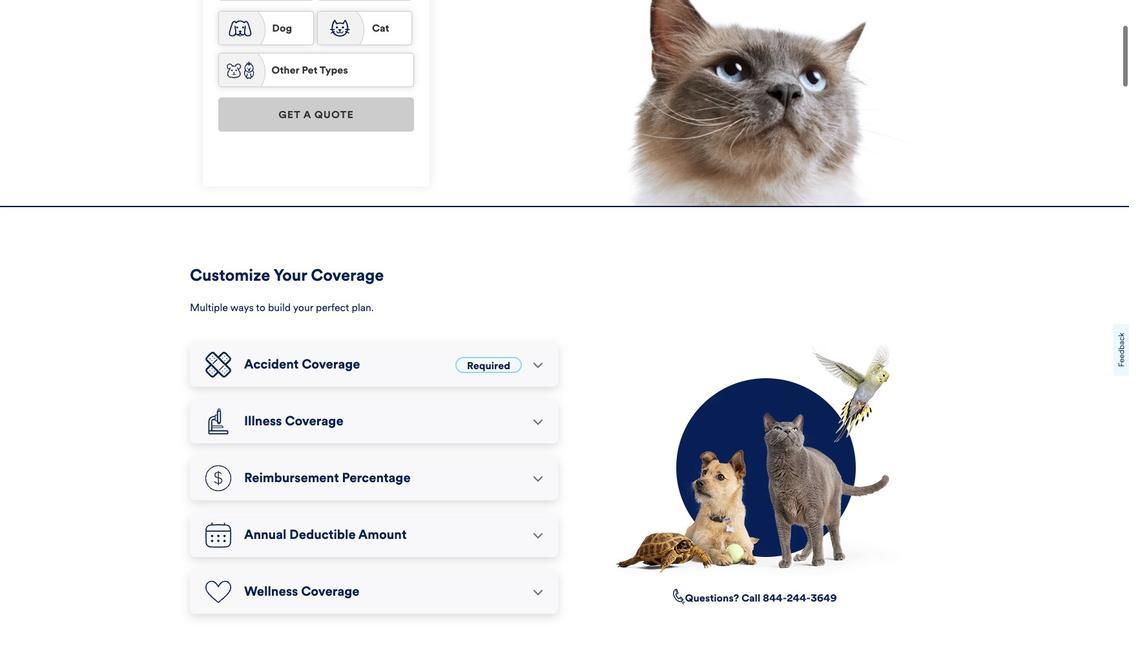Task type: vqa. For each thing, say whether or not it's contained in the screenshot.
Nationwide
no



Task type: describe. For each thing, give the bounding box(es) containing it.
coverage for accident coverage
[[302, 357, 360, 373]]

required
[[467, 360, 510, 372]]

your
[[274, 266, 307, 286]]

customize your coverage
[[190, 266, 384, 286]]

coverage up "perfect"
[[311, 266, 384, 286]]

reimbursement
[[244, 471, 339, 487]]

a
[[304, 109, 311, 121]]

customize
[[190, 266, 270, 286]]

get a quote
[[279, 109, 354, 121]]

annual deductible amount
[[244, 527, 407, 544]]

get a quote button
[[218, 98, 414, 132]]

accident coverage
[[244, 357, 360, 373]]

build
[[268, 302, 291, 314]]

amount
[[358, 527, 407, 544]]

ways
[[230, 302, 254, 314]]

percentage
[[342, 471, 411, 487]]

your
[[293, 302, 313, 314]]

wellness coverage
[[244, 584, 360, 600]]

multiple
[[190, 302, 228, 314]]

coverage for illness coverage
[[285, 414, 343, 430]]



Task type: locate. For each thing, give the bounding box(es) containing it.
coverage right "illness"
[[285, 414, 343, 430]]

perfect
[[316, 302, 349, 314]]

get
[[279, 109, 301, 121]]

call
[[742, 593, 760, 605]]

group
[[218, 11, 414, 87]]

coverage for wellness coverage
[[301, 584, 360, 600]]

reimbursement percentage
[[244, 471, 411, 487]]

illness coverage
[[244, 414, 343, 430]]

coverage down "perfect"
[[302, 357, 360, 373]]

deductible
[[289, 527, 356, 544]]

plan.
[[352, 302, 374, 314]]

questions?
[[685, 593, 739, 605]]

244-
[[787, 593, 811, 605]]

to
[[256, 302, 265, 314]]

quote
[[314, 109, 354, 121]]

844-
[[763, 593, 787, 605]]

questions? call 844-244-3649
[[685, 593, 837, 605]]

multiple ways to build your perfect plan.
[[190, 302, 374, 314]]

844-244-3649 link
[[763, 593, 837, 605]]

annual
[[244, 527, 286, 544]]

illness
[[244, 414, 282, 430]]

coverage
[[311, 266, 384, 286], [302, 357, 360, 373], [285, 414, 343, 430], [301, 584, 360, 600]]

accident
[[244, 357, 299, 373]]

3649
[[811, 593, 837, 605]]

wellness
[[244, 584, 298, 600]]

coverage down annual deductible amount
[[301, 584, 360, 600]]



